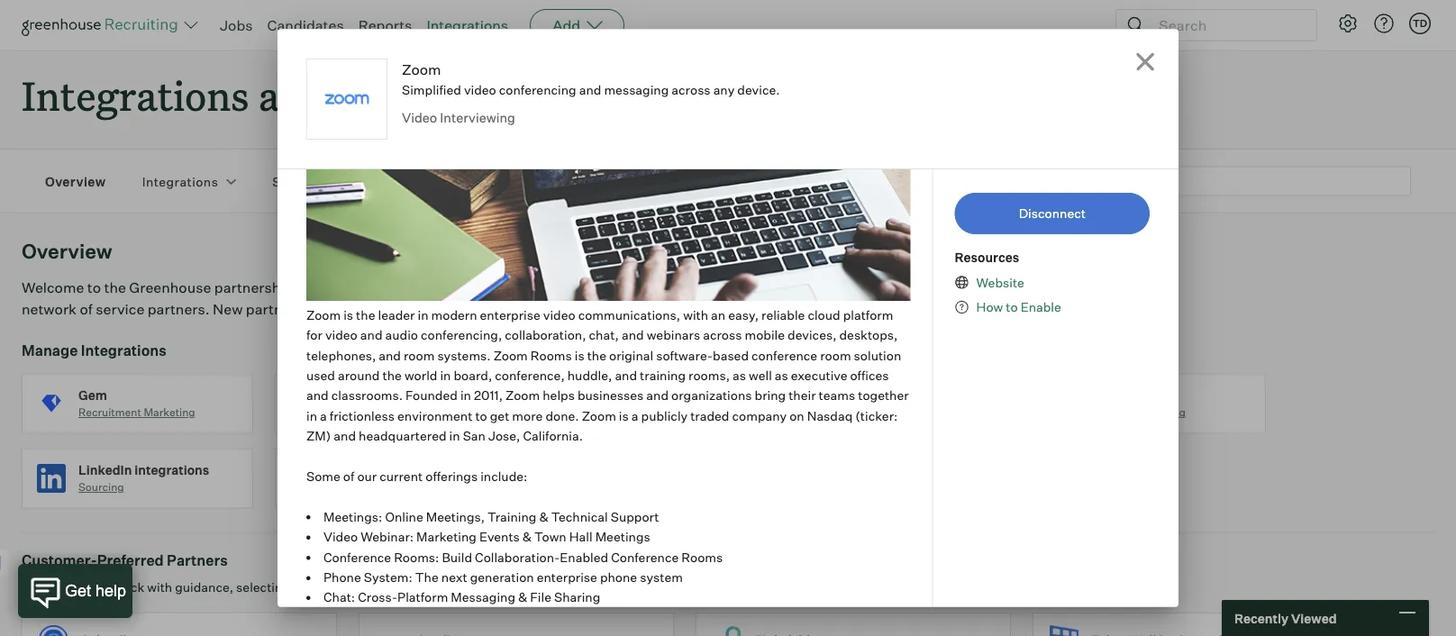 Task type: describe. For each thing, give the bounding box(es) containing it.
mobile
[[745, 327, 785, 343]]

w(
[[294, 469, 315, 488]]

guidance,
[[175, 580, 234, 595]]

the inside the welcome to the greenhouse partnerships page where you can explore our 450+ integration partners and our network of service partners. new partners are just a click away.
[[104, 279, 126, 297]]

450+
[[519, 279, 557, 297]]

in up founded on the bottom of page
[[440, 367, 451, 383]]

you
[[385, 279, 409, 297]]

recruitment
[[78, 406, 141, 419]]

zoom down businesses at the bottom of the page
[[582, 407, 616, 423]]

publicly
[[641, 407, 688, 423]]

to inside zoom is the leader in modern enterprise video communications, with an easy, reliable cloud platform for video and audio conferencing, collaboration, chat, and webinars across mobile devices, desktops, telephones, and room systems. zoom rooms is the original software-based conference room solution used around the world in board, conference, huddle, and training rooms, as well as executive offices and classrooms. founded in 2011, zoom helps businesses and organizations bring their teams together in a frictionless environment to get more done. zoom is a publicly traded company on nasdaq (ticker: zm) and headquartered in san jose, california.
[[475, 407, 487, 423]]

huddle,
[[568, 367, 612, 383]]

build your tech stack with guidance, selecting from our customers most popular integrations.
[[22, 580, 567, 595]]

on
[[790, 407, 805, 423]]

executive
[[791, 367, 848, 383]]

some
[[306, 468, 341, 484]]

sourcing inside the 'wellfound (formerly angellist talent) sourcing'
[[332, 481, 377, 494]]

chat:
[[324, 589, 355, 605]]

1 room from the left
[[404, 347, 435, 363]]

0 horizontal spatial with
[[147, 580, 172, 595]]

modern
[[431, 307, 477, 322]]

0 horizontal spatial partners
[[246, 300, 304, 318]]

simplified
[[402, 82, 461, 98]]

to for welcome
[[87, 279, 101, 297]]

done.
[[546, 407, 579, 423]]

1 as from the left
[[733, 367, 746, 383]]

zoom simplified video conferencing and messaging across any device.
[[402, 60, 780, 98]]

greenhouse
[[129, 279, 211, 297]]

0 horizontal spatial video interviewing
[[402, 110, 515, 126]]

the left world
[[383, 367, 402, 383]]

page
[[304, 279, 337, 297]]

marketing inside meetings: online meetings, training & technical support video webinar: marketing events & town hall meetings conference rooms: build collaboration-enabled conference rooms phone system: the next generation enterprise phone system chat: cross-platform messaging & file sharing
[[417, 529, 477, 544]]

support
[[611, 508, 659, 524]]

zoom up more
[[506, 387, 540, 403]]

jobs link
[[220, 16, 253, 34]]

our up easy,
[[726, 279, 749, 297]]

cross-
[[358, 589, 398, 605]]

google
[[838, 462, 882, 478]]

wellfound (formerly angellist talent) sourcing
[[332, 462, 563, 494]]

video inside zoom simplified video conferencing and messaging across any device.
[[464, 82, 496, 98]]

selecting
[[236, 580, 290, 595]]

1 vertical spatial overview
[[22, 239, 112, 264]]

1 vertical spatial build
[[22, 580, 52, 595]]

and inside zoom simplified video conferencing and messaging across any device.
[[579, 82, 602, 98]]

zoom is the leader in modern enterprise video communications, with an easy, reliable cloud platform for video and audio conferencing, collaboration, chat, and webinars across mobile devices, desktops, telephones, and room systems. zoom rooms is the original software-based conference room solution used around the world in board, conference, huddle, and training rooms, as well as executive offices and classrooms. founded in 2011, zoom helps businesses and organizations bring their teams together in a frictionless environment to get more done. zoom is a publicly traded company on nasdaq (ticker: zm) and headquartered in san jose, california.
[[306, 307, 909, 443]]

customer-
[[22, 552, 97, 570]]

service
[[96, 300, 144, 318]]

can
[[413, 279, 437, 297]]

used
[[306, 367, 335, 383]]

enterprise inside meetings: online meetings, training & technical support video webinar: marketing events & town hall meetings conference rooms: build collaboration-enabled conference rooms phone system: the next generation enterprise phone system chat: cross-platform messaging & file sharing
[[537, 569, 597, 585]]

platform
[[843, 307, 894, 322]]

and down training
[[647, 387, 669, 403]]

manage
[[22, 341, 78, 359]]

2 vertical spatial &
[[518, 589, 527, 605]]

sourcing inside linkedin integrations sourcing
[[78, 481, 124, 494]]

td button
[[1406, 9, 1435, 38]]

cloud
[[808, 307, 841, 322]]

and right zm)
[[334, 428, 356, 443]]

integrations and partners
[[22, 68, 496, 122]]

overview link
[[45, 173, 106, 190]]

rooms,
[[689, 367, 730, 383]]

website link
[[969, 274, 1025, 291]]

google calendar
[[838, 462, 940, 478]]

and down used
[[306, 387, 329, 403]]

enable
[[1021, 299, 1062, 315]]

integrations for the bottommost integrations link
[[142, 173, 218, 189]]

hall
[[569, 529, 593, 544]]

collaboration,
[[505, 327, 586, 343]]

our right from
[[323, 580, 343, 595]]

well
[[749, 367, 772, 383]]

from
[[293, 580, 320, 595]]

0 horizontal spatial is
[[344, 307, 353, 322]]

rooms inside zoom is the leader in modern enterprise video communications, with an easy, reliable cloud platform for video and audio conferencing, collaboration, chat, and webinars across mobile devices, desktops, telephones, and room systems. zoom rooms is the original software-based conference room solution used around the world in board, conference, huddle, and training rooms, as well as executive offices and classrooms. founded in 2011, zoom helps businesses and organizations bring their teams together in a frictionless environment to get more done. zoom is a publicly traded company on nasdaq (ticker: zm) and headquartered in san jose, california.
[[531, 347, 572, 363]]

calendar
[[884, 462, 940, 478]]

chat,
[[589, 327, 619, 343]]

background
[[332, 406, 393, 419]]

hireflow sourcing
[[585, 387, 637, 419]]

service partners link
[[272, 173, 377, 190]]

1 horizontal spatial integrations link
[[427, 16, 508, 34]]

audio
[[385, 327, 418, 343]]

are
[[307, 300, 328, 318]]

build inside meetings: online meetings, training & technical support video webinar: marketing events & town hall meetings conference rooms: build collaboration-enabled conference rooms phone system: the next generation enterprise phone system chat: cross-platform messaging & file sharing
[[442, 549, 472, 565]]

offerings
[[426, 468, 478, 484]]

meetings:
[[324, 508, 382, 524]]

0 vertical spatial video interviewing link
[[402, 110, 515, 126]]

2 horizontal spatial video
[[1091, 406, 1121, 419]]

sourcing inside hireflow sourcing
[[585, 406, 631, 419]]

desktops,
[[840, 327, 898, 343]]

welcome to the greenhouse partnerships page where you can explore our 450+ integration partners and our network of service partners. new partners are just a click away.
[[22, 279, 749, 318]]

zoom up for
[[306, 307, 341, 322]]

communications,
[[578, 307, 681, 322]]

include:
[[481, 468, 528, 484]]

organizations
[[672, 387, 752, 403]]

phone
[[324, 569, 361, 585]]

meetings: online meetings, training & technical support video webinar: marketing events & town hall meetings conference rooms: build collaboration-enabled conference rooms phone system: the next generation enterprise phone system chat: cross-platform messaging & file sharing
[[324, 508, 723, 605]]

and down click
[[360, 327, 383, 343]]

checkr
[[332, 387, 376, 403]]

1 vertical spatial partners
[[323, 173, 377, 189]]

1 conference from the left
[[324, 549, 391, 565]]

solution
[[854, 347, 902, 363]]

businesses
[[578, 387, 644, 403]]

town
[[535, 529, 567, 544]]

the up the "huddle,"
[[587, 347, 607, 363]]

service
[[272, 173, 320, 189]]

2 conference from the left
[[611, 549, 679, 565]]

integrations for the rightmost integrations link
[[427, 16, 508, 34]]

linkedin
[[78, 462, 132, 478]]

add button
[[530, 9, 625, 41]]

td
[[1413, 17, 1428, 29]]

new
[[213, 300, 243, 318]]

marketing inside gem recruitment marketing
[[144, 406, 195, 419]]

meetings,
[[426, 508, 485, 524]]

disconnect
[[1019, 205, 1086, 221]]

0 vertical spatial video
[[402, 110, 437, 126]]

and up original
[[622, 327, 644, 343]]

2 horizontal spatial video
[[543, 307, 576, 322]]

in down board,
[[461, 387, 471, 403]]

webinars
[[647, 327, 700, 343]]

talent)
[[519, 462, 563, 478]]

conference,
[[495, 367, 565, 383]]

more
[[512, 407, 543, 423]]

around
[[338, 367, 380, 383]]

san
[[463, 428, 486, 443]]

2 room from the left
[[820, 347, 851, 363]]

and down audio
[[379, 347, 401, 363]]

hireflow
[[585, 387, 637, 403]]

service partners
[[272, 173, 377, 189]]

candidates
[[267, 16, 344, 34]]

away.
[[405, 300, 443, 318]]

customers
[[346, 580, 408, 595]]

leader
[[378, 307, 415, 322]]



Task type: locate. For each thing, give the bounding box(es) containing it.
linkedin integrations sourcing
[[78, 462, 209, 494]]

1 horizontal spatial is
[[575, 347, 585, 363]]

devices,
[[788, 327, 837, 343]]

original
[[609, 347, 654, 363]]

conferencing
[[499, 82, 577, 98]]

together
[[858, 387, 909, 403]]

0 vertical spatial video interviewing
[[402, 110, 515, 126]]

partners down reports
[[336, 68, 496, 122]]

2 horizontal spatial a
[[632, 407, 639, 423]]

the
[[415, 569, 439, 585]]

offices
[[850, 367, 889, 383]]

1 vertical spatial partners
[[246, 300, 304, 318]]

company
[[732, 407, 787, 423]]

rippling
[[838, 387, 890, 403]]

1 horizontal spatial build
[[442, 549, 472, 565]]

in up zm)
[[306, 407, 317, 423]]

0 horizontal spatial marketing
[[144, 406, 195, 419]]

enterprise inside zoom is the leader in modern enterprise video communications, with an easy, reliable cloud platform for video and audio conferencing, collaboration, chat, and webinars across mobile devices, desktops, telephones, and room systems. zoom rooms is the original software-based conference room solution used around the world in board, conference, huddle, and training rooms, as well as executive offices and classrooms. founded in 2011, zoom helps businesses and organizations bring their teams together in a frictionless environment to get more done. zoom is a publicly traded company on nasdaq (ticker: zm) and headquartered in san jose, california.
[[480, 307, 541, 322]]

a right just
[[360, 300, 368, 318]]

across
[[672, 82, 711, 98], [703, 327, 742, 343]]

0 vertical spatial partners
[[336, 68, 496, 122]]

easy,
[[728, 307, 759, 322]]

most
[[411, 580, 441, 595]]

partners down partnerships
[[246, 300, 304, 318]]

rooms up system
[[682, 549, 723, 565]]

our left current
[[357, 468, 377, 484]]

0 vertical spatial marketing
[[144, 406, 195, 419]]

and down candidates link
[[258, 68, 327, 122]]

as
[[733, 367, 746, 383], [775, 367, 788, 383]]

google calendar link
[[781, 449, 1035, 523]]

for
[[306, 327, 323, 343]]

0 vertical spatial build
[[442, 549, 472, 565]]

helps
[[543, 387, 575, 403]]

marketing
[[144, 406, 195, 419], [417, 529, 477, 544]]

network
[[22, 300, 77, 318]]

across left any
[[672, 82, 711, 98]]

in right leader
[[418, 307, 429, 322]]

0 horizontal spatial a
[[320, 407, 327, 423]]

1 horizontal spatial sourcing
[[332, 481, 377, 494]]

with
[[683, 307, 708, 322], [147, 580, 172, 595]]

0 horizontal spatial integrations link
[[142, 173, 218, 190]]

0 horizontal spatial conference
[[324, 549, 391, 565]]

partners for customer-preferred partners
[[167, 552, 228, 570]]

environment
[[398, 407, 473, 423]]

1 horizontal spatial with
[[683, 307, 708, 322]]

sourcing down businesses at the bottom of the page
[[585, 406, 631, 419]]

is down hireflow
[[619, 407, 629, 423]]

integrations for integrations and partners
[[22, 68, 249, 122]]

2 horizontal spatial to
[[1006, 299, 1018, 315]]

0 horizontal spatial video
[[325, 327, 358, 343]]

room up executive
[[820, 347, 851, 363]]

1 vertical spatial rooms
[[682, 549, 723, 565]]

welcome
[[22, 279, 84, 297]]

0 horizontal spatial video
[[324, 529, 358, 544]]

None text field
[[1051, 166, 1411, 196]]

video inside meetings: online meetings, training & technical support video webinar: marketing events & town hall meetings conference rooms: build collaboration-enabled conference rooms phone system: the next generation enterprise phone system chat: cross-platform messaging & file sharing
[[324, 529, 358, 544]]

resources
[[955, 250, 1020, 265]]

1 horizontal spatial a
[[360, 300, 368, 318]]

0 vertical spatial video
[[464, 82, 496, 98]]

messaging
[[604, 82, 669, 98]]

with inside zoom is the leader in modern enterprise video communications, with an easy, reliable cloud platform for video and audio conferencing, collaboration, chat, and webinars across mobile devices, desktops, telephones, and room systems. zoom rooms is the original software-based conference room solution used around the world in board, conference, huddle, and training rooms, as well as executive offices and classrooms. founded in 2011, zoom helps businesses and organizations bring their teams together in a frictionless environment to get more done. zoom is a publicly traded company on nasdaq (ticker: zm) and headquartered in san jose, california.
[[683, 307, 708, 322]]

(ticker:
[[856, 407, 898, 423]]

sourcing down wellfound on the bottom of page
[[332, 481, 377, 494]]

0 vertical spatial partners
[[637, 279, 695, 297]]

video up collaboration,
[[543, 307, 576, 322]]

is
[[344, 307, 353, 322], [575, 347, 585, 363], [619, 407, 629, 423]]

1 horizontal spatial video interviewing
[[1091, 406, 1186, 419]]

build
[[442, 549, 472, 565], [22, 580, 52, 595]]

rooms inside meetings: online meetings, training & technical support video webinar: marketing events & town hall meetings conference rooms: build collaboration-enabled conference rooms phone system: the next generation enterprise phone system chat: cross-platform messaging & file sharing
[[682, 549, 723, 565]]

td button
[[1410, 13, 1431, 34]]

is down where
[[344, 307, 353, 322]]

marketing up integrations
[[144, 406, 195, 419]]

0 horizontal spatial rooms
[[531, 347, 572, 363]]

of
[[80, 300, 93, 318], [343, 468, 355, 484]]

1 vertical spatial marketing
[[417, 529, 477, 544]]

to right the how
[[1006, 299, 1018, 315]]

partners for integrations and partners
[[336, 68, 496, 122]]

& up town
[[539, 508, 549, 524]]

1 vertical spatial video interviewing link
[[1035, 374, 1288, 449]]

conferencing,
[[421, 327, 502, 343]]

the
[[104, 279, 126, 297], [356, 307, 375, 322], [587, 347, 607, 363], [383, 367, 402, 383]]

to inside the welcome to the greenhouse partnerships page where you can explore our 450+ integration partners and our network of service partners. new partners are just a click away.
[[87, 279, 101, 297]]

and inside the welcome to the greenhouse partnerships page where you can explore our 450+ integration partners and our network of service partners. new partners are just a click away.
[[698, 279, 723, 297]]

0 vertical spatial integrations link
[[427, 16, 508, 34]]

2 vertical spatial partners
[[167, 552, 228, 570]]

(formerly
[[396, 462, 454, 478]]

1 horizontal spatial to
[[475, 407, 487, 423]]

greenhouse recruiting image
[[22, 14, 184, 36]]

integrations link
[[427, 16, 508, 34], [142, 173, 218, 190]]

integrations.
[[492, 580, 567, 595]]

1 vertical spatial is
[[575, 347, 585, 363]]

1 horizontal spatial interviewing
[[1123, 406, 1186, 419]]

across inside zoom simplified video conferencing and messaging across any device.
[[672, 82, 711, 98]]

a
[[360, 300, 368, 318], [320, 407, 327, 423], [632, 407, 639, 423]]

1 vertical spatial video
[[543, 307, 576, 322]]

build up next
[[442, 549, 472, 565]]

0 horizontal spatial to
[[87, 279, 101, 297]]

popular
[[444, 580, 489, 595]]

& up collaboration-
[[523, 529, 532, 544]]

gem recruitment marketing
[[78, 387, 195, 419]]

california.
[[523, 428, 583, 443]]

0 horizontal spatial of
[[80, 300, 93, 318]]

1 vertical spatial enterprise
[[537, 569, 597, 585]]

1 vertical spatial integrations link
[[142, 173, 218, 190]]

1 horizontal spatial rooms
[[682, 549, 723, 565]]

1 vertical spatial of
[[343, 468, 355, 484]]

collaboration-
[[475, 549, 560, 565]]

conference
[[752, 347, 818, 363]]

and down original
[[615, 367, 637, 383]]

just
[[331, 300, 356, 318]]

across down an
[[703, 327, 742, 343]]

bring
[[755, 387, 786, 403]]

zoom up simplified
[[402, 60, 441, 78]]

0 vertical spatial is
[[344, 307, 353, 322]]

1 vertical spatial interviewing
[[1123, 406, 1186, 419]]

1 vertical spatial across
[[703, 327, 742, 343]]

board,
[[454, 367, 492, 383]]

partners up the communications,
[[637, 279, 695, 297]]

2 as from the left
[[775, 367, 788, 383]]

2 vertical spatial video
[[324, 529, 358, 544]]

1 vertical spatial &
[[523, 529, 532, 544]]

of left service
[[80, 300, 93, 318]]

0 horizontal spatial as
[[733, 367, 746, 383]]

the down where
[[356, 307, 375, 322]]

zoom up conference,
[[494, 347, 528, 363]]

0 vertical spatial rooms
[[531, 347, 572, 363]]

with right stack
[[147, 580, 172, 595]]

a inside the welcome to the greenhouse partnerships page where you can explore our 450+ integration partners and our network of service partners. new partners are just a click away.
[[360, 300, 368, 318]]

partners right service
[[323, 173, 377, 189]]

0 vertical spatial with
[[683, 307, 708, 322]]

0 horizontal spatial room
[[404, 347, 435, 363]]

system:
[[364, 569, 413, 585]]

2 vertical spatial to
[[475, 407, 487, 423]]

1 horizontal spatial as
[[775, 367, 788, 383]]

2 vertical spatial is
[[619, 407, 629, 423]]

rooms down collaboration,
[[531, 347, 572, 363]]

0 horizontal spatial sourcing
[[78, 481, 124, 494]]

and left messaging
[[579, 82, 602, 98]]

1 vertical spatial video
[[1091, 406, 1121, 419]]

0 horizontal spatial interviewing
[[440, 110, 515, 126]]

video interviewing
[[402, 110, 515, 126], [1091, 406, 1186, 419]]

0 vertical spatial enterprise
[[480, 307, 541, 322]]

conference up phone
[[324, 549, 391, 565]]

recently viewed
[[1235, 610, 1337, 626]]

zoom banner image image
[[306, 24, 911, 301]]

a left publicly
[[632, 407, 639, 423]]

an
[[711, 307, 726, 322]]

to for how
[[1006, 299, 1018, 315]]

& left the file at the bottom
[[518, 589, 527, 605]]

video interviewing link
[[402, 110, 515, 126], [1035, 374, 1288, 449]]

current
[[380, 468, 423, 484]]

1 horizontal spatial of
[[343, 468, 355, 484]]

any
[[714, 82, 735, 98]]

of right the some
[[343, 468, 355, 484]]

software-
[[656, 347, 713, 363]]

a up zm)
[[320, 407, 327, 423]]

as left well
[[733, 367, 746, 383]]

our left 450+
[[494, 279, 516, 297]]

build left your
[[22, 580, 52, 595]]

1 horizontal spatial marketing
[[417, 529, 477, 544]]

rooms
[[531, 347, 572, 363], [682, 549, 723, 565]]

Search text field
[[1155, 12, 1301, 38]]

disconnect button
[[955, 193, 1150, 234]]

in
[[418, 307, 429, 322], [440, 367, 451, 383], [461, 387, 471, 403], [306, 407, 317, 423], [449, 428, 460, 443]]

platform
[[398, 589, 448, 605]]

2 vertical spatial video
[[325, 327, 358, 343]]

marketing down meetings,
[[417, 529, 477, 544]]

to left the get
[[475, 407, 487, 423]]

with left an
[[683, 307, 708, 322]]

partners
[[336, 68, 496, 122], [323, 173, 377, 189], [167, 552, 228, 570]]

0 horizontal spatial build
[[22, 580, 52, 595]]

1 horizontal spatial video
[[402, 110, 437, 126]]

based
[[713, 347, 749, 363]]

partnerships
[[214, 279, 301, 297]]

conference up system
[[611, 549, 679, 565]]

as down conference
[[775, 367, 788, 383]]

gem
[[78, 387, 107, 403]]

events
[[479, 529, 520, 544]]

0 vertical spatial across
[[672, 82, 711, 98]]

rippling hris
[[838, 387, 890, 419]]

enterprise up 'sharing' at the left of page
[[537, 569, 597, 585]]

manage integrations
[[22, 341, 167, 359]]

sourcing down the linkedin
[[78, 481, 124, 494]]

1 vertical spatial with
[[147, 580, 172, 595]]

training
[[640, 367, 686, 383]]

traded
[[691, 407, 730, 423]]

system
[[640, 569, 683, 585]]

of inside the welcome to the greenhouse partnerships page where you can explore our 450+ integration partners and our network of service partners. new partners are just a click away.
[[80, 300, 93, 318]]

0 vertical spatial of
[[80, 300, 93, 318]]

reliable
[[762, 307, 805, 322]]

0 horizontal spatial video interviewing link
[[402, 110, 515, 126]]

the up service
[[104, 279, 126, 297]]

wellfound
[[332, 462, 394, 478]]

0 vertical spatial &
[[539, 508, 549, 524]]

0 vertical spatial to
[[87, 279, 101, 297]]

in left san
[[449, 428, 460, 443]]

1 horizontal spatial room
[[820, 347, 851, 363]]

1 horizontal spatial partners
[[637, 279, 695, 297]]

interviewing
[[440, 110, 515, 126], [1123, 406, 1186, 419]]

1 horizontal spatial video
[[464, 82, 496, 98]]

1 vertical spatial to
[[1006, 299, 1018, 315]]

1 horizontal spatial conference
[[611, 549, 679, 565]]

video right simplified
[[464, 82, 496, 98]]

2 horizontal spatial is
[[619, 407, 629, 423]]

1 vertical spatial video interviewing
[[1091, 406, 1186, 419]]

to up service
[[87, 279, 101, 297]]

across inside zoom is the leader in modern enterprise video communications, with an easy, reliable cloud platform for video and audio conferencing, collaboration, chat, and webinars across mobile devices, desktops, telephones, and room systems. zoom rooms is the original software-based conference room solution used around the world in board, conference, huddle, and training rooms, as well as executive offices and classrooms. founded in 2011, zoom helps businesses and organizations bring their teams together in a frictionless environment to get more done. zoom is a publicly traded company on nasdaq (ticker: zm) and headquartered in san jose, california.
[[703, 327, 742, 343]]

add
[[553, 16, 581, 34]]

zoom inside zoom simplified video conferencing and messaging across any device.
[[402, 60, 441, 78]]

1 horizontal spatial video interviewing link
[[1035, 374, 1288, 449]]

is up the "huddle,"
[[575, 347, 585, 363]]

enterprise down 450+
[[480, 307, 541, 322]]

configure image
[[1338, 13, 1359, 34]]

video up telephones,
[[325, 327, 358, 343]]

website
[[977, 274, 1025, 290]]

0 vertical spatial interviewing
[[440, 110, 515, 126]]

preferred
[[97, 552, 164, 570]]

their
[[789, 387, 816, 403]]

angellist
[[457, 462, 516, 478]]

0 vertical spatial overview
[[45, 173, 106, 189]]

partners up guidance,
[[167, 552, 228, 570]]

room up world
[[404, 347, 435, 363]]

and up an
[[698, 279, 723, 297]]

2 horizontal spatial sourcing
[[585, 406, 631, 419]]



Task type: vqa. For each thing, say whether or not it's contained in the screenshot.
first document link from the bottom of the page
no



